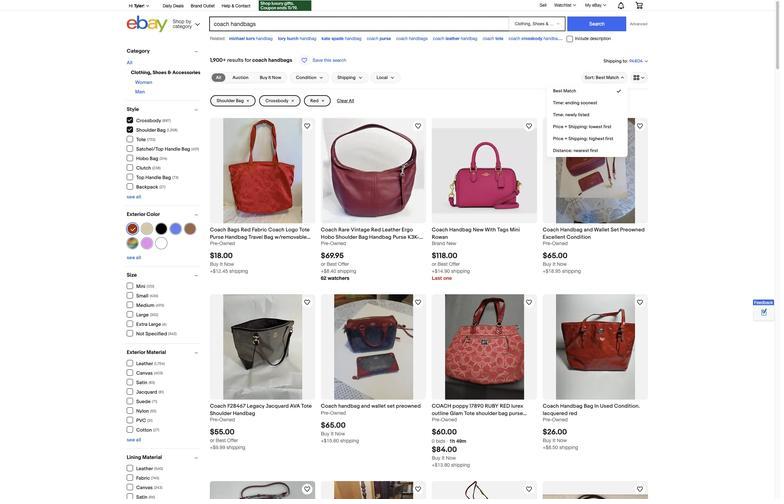 Task type: vqa. For each thing, say whether or not it's contained in the screenshot.
1st the Taxes from the top of the page
no



Task type: describe. For each thing, give the bounding box(es) containing it.
hobo inside coach rare vintage red leather ergo hobo shoulder bag handbag purse k3k- 9219
[[321, 234, 335, 241]]

local
[[377, 75, 388, 80]]

coach for coach bags red fabric coach logo tote purse handbag travel bag w/removable pouch
[[210, 227, 226, 233]]

coach handbag and wallet set preowned heading
[[321, 403, 421, 410]]

+ for price + shipping: highest first
[[565, 136, 568, 142]]

small (436)
[[136, 293, 158, 299]]

leather for fabric
[[136, 466, 153, 472]]

specified
[[146, 331, 167, 337]]

clear
[[337, 98, 348, 104]]

material for lining material
[[142, 454, 162, 461]]

daily
[[163, 4, 172, 8]]

& inside account "navigation"
[[232, 4, 234, 8]]

distance: nearest first link
[[548, 145, 628, 157]]

$18.00 buy it now +$12.45 shipping
[[210, 252, 248, 274]]

bag inside coach poppy 17890 ruby red lurex outline glam tote shoulder bag purse handbag
[[499, 411, 508, 417]]

handle for satchel/top
[[165, 146, 181, 152]]

buy for coach handbag and wallet set preowned excellent condition
[[543, 262, 552, 267]]

+$8.50
[[543, 445, 559, 451]]

2 vertical spatial all
[[349, 98, 355, 104]]

pre-owned for $60.00
[[432, 417, 457, 423]]

bag inside coach rare vintage red leather ergo hobo shoulder bag handbag purse k3k- 9219
[[359, 234, 368, 241]]

buy for coach handbag and wallet set preowned
[[321, 431, 330, 437]]

best for $118.00
[[438, 262, 448, 267]]

red
[[570, 411, 578, 417]]

shop by category
[[173, 18, 192, 29]]

contact
[[236, 4, 251, 8]]

w/removable
[[275, 234, 307, 241]]

bag inside coach bags red fabric coach logo tote purse handbag travel bag w/removable pouch
[[264, 234, 274, 241]]

best inside dropdown button
[[596, 75, 606, 80]]

match inside dropdown button
[[607, 75, 620, 80]]

time: for time: newly listed
[[554, 112, 565, 118]]

pre- inside coach handbag and wallet set preowned excellent condition pre-owned
[[543, 241, 553, 246]]

buy it now
[[260, 75, 281, 80]]

leather
[[446, 36, 460, 41]]

pouch
[[210, 241, 226, 248]]

buy inside $60.00 0 bids · 1h 49m $84.00 buy it now +$13.80 shipping
[[432, 456, 441, 461]]

watch coach poppy 17890 ruby red lurex outline glam tote shoulder bag purse handbag image
[[525, 298, 534, 307]]

coach bags red fabric coach logo tote purse handbag travel bag w/removable pouch
[[210, 227, 310, 248]]

this
[[324, 58, 332, 63]]

coach for bag
[[566, 36, 578, 41]]

wallet
[[595, 227, 610, 233]]

49m
[[457, 438, 467, 444]]

crossbody for crossbody
[[266, 98, 289, 104]]

wallet
[[372, 403, 386, 410]]

category
[[173, 23, 192, 29]]

feedback
[[755, 300, 774, 305]]

coach handbag new with tags mini rowan image
[[432, 128, 538, 213]]

bag left (314)
[[150, 156, 158, 161]]

time: newly listed
[[554, 112, 590, 118]]

hi tyler !
[[129, 3, 145, 8]]

style button
[[127, 106, 201, 113]]

save this search button
[[297, 54, 349, 66]]

handbag inside coach handbag and wallet set preowned excellent condition pre-owned
[[561, 227, 583, 233]]

$26.00 buy it now +$8.50 shipping
[[543, 428, 579, 451]]

include description
[[576, 36, 612, 41]]

coach legacy jacquard ava tote shoulder handbag silver/grey /black f57246 image
[[543, 495, 649, 499]]

medium (693)
[[136, 302, 164, 308]]

(52)
[[150, 409, 157, 413]]

handbag for burch
[[300, 36, 317, 41]]

(745)
[[151, 476, 159, 481]]

coach rare vintage red leather ergo hobo shoulder bag handbag purse k3k- 9219 heading
[[321, 227, 424, 248]]

pre- inside coach handbag bag in used condition. lacquered red pre-owned
[[543, 417, 553, 423]]

all for material
[[136, 437, 141, 443]]

:
[[628, 58, 629, 64]]

and for wallet
[[584, 227, 593, 233]]

auction link
[[228, 73, 253, 82]]

owned inside coach handbag and wallet set preowned pre-owned
[[330, 411, 346, 416]]

accessories
[[173, 70, 201, 76]]

outlet
[[203, 4, 215, 8]]

2 vertical spatial first
[[591, 148, 599, 154]]

distance:
[[554, 148, 573, 154]]

sort: best match button
[[582, 72, 628, 83]]

pre- down coach
[[432, 417, 442, 423]]

offer for $118.00
[[449, 262, 460, 267]]

canvas for canvas (243)
[[136, 485, 153, 491]]

satchel/top handle bag (601)
[[136, 146, 199, 152]]

ebay
[[593, 3, 602, 8]]

coach for handbags
[[397, 36, 408, 41]]

see all for material
[[127, 437, 141, 443]]

0 horizontal spatial &
[[168, 70, 171, 76]]

backpack
[[136, 184, 158, 190]]

best match link
[[548, 85, 628, 97]]

coach handbags used image
[[445, 482, 525, 499]]

rowan
[[432, 234, 449, 241]]

watch coach black leather large tote handbag red interior. beautiful image
[[414, 485, 423, 494]]

clothing, shoes & accessories
[[131, 70, 201, 76]]

shoulder bag (1,358)
[[136, 127, 178, 133]]

watch coach bags red fabric coach logo tote purse handbag travel bag w/removable pouch image
[[303, 122, 312, 130]]

jacquard inside coach f28467 legacy jacquard ava tote shoulder handbag pre-owned
[[266, 403, 289, 410]]

top handle bag (73)
[[136, 174, 179, 180]]

coach red solid leather shoulder handbag image
[[210, 482, 316, 499]]

watch coach handbag bag in used condition. lacquered red image
[[636, 298, 645, 307]]

watch coach f28467 legacy jacquard ava tote shoulder handbag image
[[303, 298, 312, 307]]

small
[[136, 293, 149, 299]]

All selected text field
[[216, 75, 221, 81]]

(436)
[[150, 294, 158, 298]]

watch coach legacy jacquard ava tote shoulder handbag silver/grey /black f57246 image
[[636, 485, 645, 494]]

tote inside coach f28467 legacy jacquard ava tote shoulder handbag pre-owned
[[302, 403, 312, 410]]

watchlist link
[[551, 1, 580, 9]]

time: for time: ending soonest
[[554, 100, 565, 106]]

owned up $18.00
[[219, 241, 235, 246]]

now inside "link"
[[272, 75, 281, 80]]

buy for coach bags red fabric coach logo tote purse handbag travel bag w/removable pouch
[[210, 262, 219, 267]]

1h
[[450, 438, 456, 444]]

account navigation
[[125, 0, 649, 12]]

lurex
[[512, 403, 524, 410]]

tote inside coach poppy 17890 ruby red lurex outline glam tote shoulder bag purse handbag
[[465, 411, 475, 417]]

coach rare vintage red leather ergo hobo shoulder bag handbag purse k3k-9219 image
[[323, 118, 425, 224]]

coach f28467 legacy jacquard ava tote shoulder handbag heading
[[210, 403, 312, 417]]

preowned
[[621, 227, 645, 233]]

tory
[[278, 36, 286, 41]]

owned up $69.95
[[330, 241, 346, 246]]

daily deals
[[163, 4, 184, 8]]

tote inside coach bags red fabric coach logo tote purse handbag travel bag w/removable pouch
[[300, 227, 310, 233]]

watch coach handbag new with tags mini rowan image
[[525, 122, 534, 130]]

shipping for $118.00 or best offer +$14.90 shipping last one
[[452, 269, 470, 274]]

exterior color button
[[127, 211, 201, 218]]

shoulder inside coach f28467 legacy jacquard ava tote shoulder handbag pre-owned
[[210, 411, 232, 417]]

coach bags red fabric coach logo tote purse handbag travel bag w/removable pouch heading
[[210, 227, 311, 248]]

coach for tote
[[483, 36, 495, 41]]

$69.95 or best offer +$8.40 shipping 62 watchers
[[321, 252, 357, 281]]

by
[[186, 18, 191, 24]]

search
[[333, 58, 347, 63]]

watch coach red solid leather shoulder handbag image
[[303, 485, 312, 494]]

coach handbag and wallet set preowned pre-owned
[[321, 403, 421, 416]]

(31)
[[147, 418, 153, 423]]

watch coach handbags used image
[[525, 485, 534, 494]]

1 see all from the top
[[127, 194, 141, 200]]

tags
[[498, 227, 509, 233]]

condition button
[[290, 72, 330, 83]]

men
[[135, 89, 145, 95]]

time: ending soonest link
[[548, 97, 628, 109]]

daily deals link
[[163, 2, 184, 10]]

1 see from the top
[[127, 194, 135, 200]]

coach for coach handbag new with tags mini rowan brand new
[[432, 227, 449, 233]]

pre-owned for $18.00
[[210, 241, 235, 246]]

coach poppy 17890 ruby red lurex outline glam tote shoulder bag purse handbag link
[[432, 403, 538, 425]]

$26.00
[[543, 428, 568, 437]]

shop by category banner
[[125, 0, 649, 34]]

0 vertical spatial large
[[136, 312, 149, 318]]

coach tote
[[483, 36, 504, 41]]

logo
[[286, 227, 298, 233]]

owned inside coach handbag bag in used condition. lacquered red pre-owned
[[553, 417, 568, 423]]

crossbody link
[[259, 95, 301, 106]]

shipping for $26.00 buy it now +$8.50 shipping
[[560, 445, 579, 451]]

purse inside coach rare vintage red leather ergo hobo shoulder bag handbag purse k3k- 9219
[[393, 234, 407, 241]]

bag down (887)
[[157, 127, 166, 133]]

0 horizontal spatial jacquard
[[136, 389, 157, 395]]

$65.00 for excellent
[[543, 252, 568, 261]]

lowest
[[589, 124, 603, 130]]

coach f28467 legacy jacquard ava tote shoulder handbag link
[[210, 403, 316, 417]]

coach for purse
[[367, 36, 379, 41]]

rare
[[339, 227, 350, 233]]

kors
[[246, 36, 255, 41]]

1 vertical spatial large
[[149, 321, 161, 327]]

shipping for $69.95 or best offer +$8.40 shipping 62 watchers
[[338, 269, 357, 274]]

shipping for $65.00 buy it now +$18.95 shipping
[[563, 269, 581, 274]]

help
[[222, 4, 231, 8]]

bids
[[436, 439, 446, 444]]

watchlist
[[555, 3, 572, 8]]

1 horizontal spatial bag
[[579, 36, 586, 41]]

crossbody
[[522, 36, 543, 41]]

1 horizontal spatial red
[[311, 98, 319, 104]]

shipping for $18.00 buy it now +$12.45 shipping
[[230, 269, 248, 274]]

coach for coach rare vintage red leather ergo hobo shoulder bag handbag purse k3k- 9219
[[321, 227, 337, 233]]

0
[[432, 439, 435, 444]]

exterior for exterior color
[[127, 211, 145, 218]]

condition inside coach handbag and wallet set preowned excellent condition pre-owned
[[567, 234, 591, 241]]

canvas for canvas (403)
[[136, 370, 153, 376]]

pre- inside coach f28467 legacy jacquard ava tote shoulder handbag pre-owned
[[210, 417, 219, 423]]

it for coach handbag bag in used condition. lacquered red
[[553, 438, 556, 444]]

now inside $60.00 0 bids · 1h 49m $84.00 buy it now +$13.80 shipping
[[446, 456, 456, 461]]

kate spade handbag
[[322, 36, 362, 41]]

handle for top
[[146, 174, 161, 180]]

1 all from the top
[[136, 194, 141, 200]]

owned up "$60.00"
[[442, 417, 457, 423]]

see all button for color
[[127, 255, 141, 261]]

coach bags red fabric coach logo tote purse handbag travel bag w/removable pouch link
[[210, 226, 316, 248]]

satchel/top
[[136, 146, 164, 152]]

pvc (31)
[[136, 418, 153, 424]]

watchers
[[328, 275, 350, 281]]

coach handbags link
[[397, 36, 428, 41]]

category button
[[127, 48, 201, 54]]

men link
[[135, 89, 145, 95]]

fabric inside coach bags red fabric coach logo tote purse handbag travel bag w/removable pouch
[[252, 227, 267, 233]]

shoulder down all text box
[[217, 98, 235, 104]]

all for color
[[136, 255, 141, 261]]

handbag for crossbody
[[544, 36, 561, 41]]

price for price + shipping: highest first
[[554, 136, 564, 142]]

coach handbag and wallet set preowned excellent condition link
[[543, 226, 649, 241]]

brand inside account "navigation"
[[191, 4, 202, 8]]

listing options selector. gallery view selected. image
[[634, 75, 646, 80]]

bag inside coach handbag bag in used condition. lacquered red pre-owned
[[584, 403, 594, 410]]

coach for coach handbag and wallet set preowned excellent condition pre-owned
[[543, 227, 560, 233]]

bag down auction
[[236, 98, 244, 104]]

brand inside coach handbag new with tags mini rowan brand new
[[432, 241, 446, 246]]

watch coach rare vintage red leather ergo hobo shoulder bag handbag purse k3k-9219 image
[[414, 122, 423, 130]]

0 horizontal spatial all
[[127, 60, 133, 66]]

coach poppy 17890 ruby red lurex outline glam tote shoulder bag purse handbag
[[432, 403, 524, 425]]

see for material
[[127, 437, 135, 443]]

owned inside coach f28467 legacy jacquard ava tote shoulder handbag pre-owned
[[219, 417, 235, 423]]

pre-owned for $69.95
[[321, 241, 346, 246]]

burch
[[287, 36, 299, 41]]

now for coach handbag and wallet set preowned excellent condition
[[557, 262, 568, 267]]

1 vertical spatial match
[[564, 88, 577, 94]]

coach handbag bag in used condition. lacquered red heading
[[543, 403, 641, 417]]

coach
[[432, 403, 452, 410]]



Task type: locate. For each thing, give the bounding box(es) containing it.
coach handbag new with tags mini rowan brand new
[[432, 227, 520, 246]]

it for coach bags red fabric coach logo tote purse handbag travel bag w/removable pouch
[[220, 262, 223, 267]]

coach handbag new with tags mini rowan heading
[[432, 227, 520, 241]]

handbag inside kate spade handbag
[[345, 36, 362, 41]]

2 vertical spatial see all button
[[127, 437, 141, 443]]

2 vertical spatial see all
[[127, 437, 141, 443]]

1 vertical spatial first
[[606, 136, 614, 142]]

see all button for material
[[127, 437, 141, 443]]

pvc
[[136, 418, 146, 424]]

1 vertical spatial (27)
[[153, 428, 159, 432]]

offer down $69.95
[[338, 262, 349, 267]]

0 horizontal spatial purse
[[380, 36, 391, 41]]

0 horizontal spatial handbags
[[269, 57, 293, 64]]

0 horizontal spatial all link
[[127, 60, 133, 66]]

fabric up travel
[[252, 227, 267, 233]]

jacquard
[[136, 389, 157, 395], [266, 403, 289, 410]]

watch coach handbag and wallet set preowned image
[[414, 298, 423, 307]]

1 vertical spatial +
[[565, 124, 568, 130]]

1 horizontal spatial all
[[216, 75, 221, 80]]

shoulder inside coach rare vintage red leather ergo hobo shoulder bag handbag purse k3k- 9219
[[336, 234, 358, 241]]

0 horizontal spatial hobo
[[136, 156, 149, 161]]

it inside $65.00 buy it now +$18.95 shipping
[[553, 262, 556, 267]]

1 horizontal spatial offer
[[338, 262, 349, 267]]

it up crossbody link
[[269, 75, 271, 80]]

excellent
[[543, 234, 566, 241]]

material up leather (560)
[[142, 454, 162, 461]]

coach inside coach handbag and wallet set preowned pre-owned
[[321, 403, 337, 410]]

shoulder up tote (723)
[[136, 127, 156, 133]]

exterior material button
[[127, 349, 201, 356]]

one
[[444, 275, 452, 281]]

0 vertical spatial and
[[584, 227, 593, 233]]

crossbody inside main content
[[266, 98, 289, 104]]

handle
[[165, 146, 181, 152], [146, 174, 161, 180]]

coach f28467 legacy jacquard ava tote shoulder handbag image
[[223, 295, 302, 400]]

$65.00 for pre-
[[321, 421, 346, 431]]

0 horizontal spatial bag
[[499, 411, 508, 417]]

0 horizontal spatial $65.00
[[321, 421, 346, 431]]

0 vertical spatial time:
[[554, 100, 565, 106]]

fabric
[[252, 227, 267, 233], [136, 475, 150, 481]]

local button
[[371, 72, 401, 83]]

(120)
[[147, 284, 154, 289]]

0 vertical spatial crossbody
[[266, 98, 289, 104]]

1 vertical spatial crossbody
[[136, 118, 161, 124]]

1 vertical spatial shipping:
[[569, 136, 588, 142]]

handbag right spade
[[345, 36, 362, 41]]

purse inside coach poppy 17890 ruby red lurex outline glam tote shoulder bag purse handbag
[[510, 411, 524, 417]]

coach left leather
[[433, 36, 445, 41]]

see for color
[[127, 255, 135, 261]]

vintage
[[351, 227, 370, 233]]

1 vertical spatial price
[[554, 136, 564, 142]]

it up "+$12.45"
[[220, 262, 223, 267]]

exterior material
[[127, 349, 166, 356]]

1 exterior from the top
[[127, 211, 145, 218]]

mini inside coach handbag new with tags mini rowan brand new
[[510, 227, 520, 233]]

purse inside coach bags red fabric coach logo tote purse handbag travel bag w/removable pouch
[[210, 234, 224, 241]]

hobo up clutch
[[136, 156, 149, 161]]

handle up backpack (27)
[[146, 174, 161, 180]]

main content containing $18.00
[[207, 45, 652, 499]]

coach inside coach tote
[[483, 36, 495, 41]]

description
[[591, 36, 612, 41]]

first right highest
[[606, 136, 614, 142]]

(83)
[[149, 380, 155, 385]]

+$13.80
[[432, 463, 450, 468]]

1 vertical spatial $65.00
[[321, 421, 346, 431]]

0 vertical spatial $65.00
[[543, 252, 568, 261]]

shipping inside the $118.00 or best offer +$14.90 shipping last one
[[452, 269, 470, 274]]

+ left the results
[[223, 57, 226, 64]]

coach for coach handbag and wallet set preowned pre-owned
[[321, 403, 337, 410]]

or inside '$69.95 or best offer +$8.40 shipping 62 watchers'
[[321, 262, 326, 267]]

0 vertical spatial handle
[[165, 146, 181, 152]]

pre-owned up $18.00
[[210, 241, 235, 246]]

1 vertical spatial and
[[361, 403, 371, 410]]

1 vertical spatial brand
[[432, 241, 446, 246]]

1 horizontal spatial fabric
[[252, 227, 267, 233]]

offer down $55.00
[[227, 438, 238, 444]]

buy up "+$12.45"
[[210, 262, 219, 267]]

$65.00 up +$15.60
[[321, 421, 346, 431]]

2 horizontal spatial or
[[432, 262, 437, 267]]

+ for 1,900 + results for coach handbags
[[223, 57, 226, 64]]

best inside the $118.00 or best offer +$14.90 shipping last one
[[438, 262, 448, 267]]

crossbody for crossbody (887)
[[136, 118, 161, 124]]

coach for crossbody
[[509, 36, 521, 41]]

and inside coach handbag and wallet set preowned excellent condition pre-owned
[[584, 227, 593, 233]]

pre- up $65.00 buy it now +$15.60 shipping
[[321, 411, 330, 416]]

(887)
[[162, 118, 171, 123]]

see all down cotton
[[127, 437, 141, 443]]

2 shipping: from the top
[[569, 136, 588, 142]]

0 vertical spatial shipping:
[[569, 124, 588, 130]]

0 horizontal spatial and
[[361, 403, 371, 410]]

coach inside coach rare vintage red leather ergo hobo shoulder bag handbag purse k3k- 9219
[[321, 227, 337, 233]]

0 horizontal spatial offer
[[227, 438, 238, 444]]

shipping inside $65.00 buy it now +$18.95 shipping
[[563, 269, 581, 274]]

condition down save
[[296, 75, 317, 80]]

2 horizontal spatial pre-owned
[[432, 417, 457, 423]]

shoulder bag
[[217, 98, 244, 104]]

tote down the 17890
[[465, 411, 475, 417]]

0 vertical spatial jacquard
[[136, 389, 157, 395]]

0 vertical spatial match
[[607, 75, 620, 80]]

coach inside coach handbag bag in used condition. lacquered red pre-owned
[[543, 403, 560, 410]]

shoulder
[[217, 98, 235, 104], [136, 127, 156, 133], [336, 234, 358, 241], [210, 411, 232, 417]]

1 vertical spatial all
[[136, 255, 141, 261]]

2 see from the top
[[127, 255, 135, 261]]

it for coach handbag and wallet set preowned excellent condition
[[553, 262, 556, 267]]

price
[[554, 124, 564, 130], [554, 136, 564, 142]]

shop
[[173, 18, 185, 24]]

1 vertical spatial see all
[[127, 255, 141, 261]]

coach handbag bag in used condition. lacquered red image
[[556, 295, 636, 400]]

handbag for spade
[[345, 36, 362, 41]]

17890
[[470, 403, 484, 410]]

coach rare vintage red leather ergo hobo shoulder bag handbag purse k3k- 9219 link
[[321, 226, 427, 248]]

shoulder
[[476, 411, 498, 417]]

bag left (601)
[[182, 146, 190, 152]]

it up +$15.60
[[331, 431, 334, 437]]

1 vertical spatial handle
[[146, 174, 161, 180]]

offer down $118.00
[[449, 262, 460, 267]]

see all button down backpack
[[127, 194, 141, 200]]

(238)
[[152, 166, 161, 170]]

last
[[432, 275, 442, 281]]

0 horizontal spatial match
[[564, 88, 577, 94]]

buy inside $18.00 buy it now +$12.45 shipping
[[210, 262, 219, 267]]

shipping: up distance: nearest first on the right top of page
[[569, 136, 588, 142]]

it up +$13.80
[[442, 456, 445, 461]]

jacquard up suede (71)
[[136, 389, 157, 395]]

medium
[[136, 302, 155, 308]]

shipping: inside price + shipping: highest first link
[[569, 136, 588, 142]]

it inside $65.00 buy it now +$15.60 shipping
[[331, 431, 334, 437]]

$65.00 inside $65.00 buy it now +$15.60 shipping
[[321, 421, 346, 431]]

buy for coach handbag bag in used condition. lacquered red
[[543, 438, 552, 444]]

tote right logo in the top left of the page
[[300, 227, 310, 233]]

coach handbag and wallet set preowned excellent condition heading
[[543, 227, 645, 241]]

now inside $18.00 buy it now +$12.45 shipping
[[224, 262, 234, 267]]

coach for coach handbag bag in used condition. lacquered red pre-owned
[[543, 403, 560, 410]]

0 vertical spatial purse
[[380, 36, 391, 41]]

0 vertical spatial see
[[127, 194, 135, 200]]

0 vertical spatial price
[[554, 124, 564, 130]]

first for price + shipping: lowest first
[[604, 124, 612, 130]]

coach inside main content
[[252, 57, 267, 64]]

bag left (73)
[[162, 174, 171, 180]]

$65.00 inside $65.00 buy it now +$18.95 shipping
[[543, 252, 568, 261]]

see up exterior color
[[127, 194, 135, 200]]

2 see all from the top
[[127, 255, 141, 261]]

condition.
[[615, 403, 641, 410]]

coach handbag and wallet set preowned link
[[321, 403, 427, 410]]

or up +$14.90
[[432, 262, 437, 267]]

coach for leather
[[433, 36, 445, 41]]

red inside coach rare vintage red leather ergo hobo shoulder bag handbag purse k3k- 9219
[[371, 227, 381, 233]]

travel
[[249, 234, 263, 241]]

$65.00 buy it now +$18.95 shipping
[[543, 252, 581, 274]]

match up the ending
[[564, 88, 577, 94]]

handbag inside coach f28467 legacy jacquard ava tote shoulder handbag pre-owned
[[233, 411, 255, 417]]

handbag inside coach leather handbag
[[461, 36, 478, 41]]

2 exterior from the top
[[127, 349, 145, 356]]

0 vertical spatial shipping
[[604, 58, 622, 64]]

handbag inside tory burch handbag
[[300, 36, 317, 41]]

best for $69.95
[[327, 262, 337, 267]]

price + shipping: lowest first
[[554, 124, 612, 130]]

coach up $65.00 buy it now +$15.60 shipping
[[321, 403, 337, 410]]

coach inside coach handbag new with tags mini rowan brand new
[[432, 227, 449, 233]]

coach inside coach f28467 legacy jacquard ava tote shoulder handbag pre-owned
[[210, 403, 226, 410]]

lacquered
[[543, 411, 568, 417]]

1,900
[[210, 57, 223, 64]]

1 vertical spatial exterior
[[127, 349, 145, 356]]

time:
[[554, 100, 565, 106], [554, 112, 565, 118]]

buy inside "link"
[[260, 75, 268, 80]]

all down category
[[127, 60, 133, 66]]

1 horizontal spatial condition
[[567, 234, 591, 241]]

brand up $118.00
[[432, 241, 446, 246]]

buy down '1,900 + results for coach handbags'
[[260, 75, 268, 80]]

none submit inside shop by category banner
[[568, 17, 627, 31]]

coach right 'coach purse'
[[397, 36, 408, 41]]

handbags inside main content
[[269, 57, 293, 64]]

1 vertical spatial condition
[[567, 234, 591, 241]]

handbag inside coach poppy 17890 ruby red lurex outline glam tote shoulder bag purse handbag
[[432, 418, 454, 425]]

all down 1,900
[[216, 75, 221, 80]]

it up +$8.50
[[553, 438, 556, 444]]

$69.95
[[321, 252, 344, 261]]

leather inside coach rare vintage red leather ergo hobo shoulder bag handbag purse k3k- 9219
[[383, 227, 401, 233]]

$65.00 up +$18.95
[[543, 252, 568, 261]]

(314)
[[160, 156, 167, 161]]

1 see all button from the top
[[127, 194, 141, 200]]

0 horizontal spatial mini
[[136, 283, 146, 289]]

outline
[[432, 411, 449, 417]]

1 time: from the top
[[554, 100, 565, 106]]

0 vertical spatial all link
[[127, 60, 133, 66]]

shipping right +$18.95
[[563, 269, 581, 274]]

now down the $26.00
[[557, 438, 568, 444]]

3 see from the top
[[127, 437, 135, 443]]

bag left in
[[584, 403, 594, 410]]

1 vertical spatial handbags
[[269, 57, 293, 64]]

coach handbag bag in used condition. lacquered red link
[[543, 403, 649, 417]]

3 see all from the top
[[127, 437, 141, 443]]

0 vertical spatial bag
[[579, 36, 586, 41]]

shipping inside $18.00 buy it now +$12.45 shipping
[[230, 269, 248, 274]]

1 vertical spatial all link
[[212, 73, 226, 82]]

ending
[[566, 100, 580, 106]]

1 horizontal spatial handbags
[[409, 36, 428, 41]]

it inside $26.00 buy it now +$8.50 shipping
[[553, 438, 556, 444]]

offer inside '$69.95 or best offer +$8.40 shipping 62 watchers'
[[338, 262, 349, 267]]

None submit
[[568, 17, 627, 31]]

bag
[[236, 98, 244, 104], [157, 127, 166, 133], [182, 146, 190, 152], [150, 156, 158, 161], [162, 174, 171, 180], [264, 234, 274, 241], [359, 234, 368, 241], [584, 403, 594, 410]]

or inside the $118.00 or best offer +$14.90 shipping last one
[[432, 262, 437, 267]]

buy up +$8.50
[[543, 438, 552, 444]]

advanced link
[[627, 17, 648, 31]]

0 horizontal spatial red
[[241, 227, 251, 233]]

0 vertical spatial handbags
[[409, 36, 428, 41]]

0 vertical spatial brand
[[191, 4, 202, 8]]

see up lining
[[127, 437, 135, 443]]

buy inside $65.00 buy it now +$18.95 shipping
[[543, 262, 552, 267]]

f28467
[[228, 403, 246, 410]]

3 see all button from the top
[[127, 437, 141, 443]]

buy inside $26.00 buy it now +$8.50 shipping
[[543, 438, 552, 444]]

hobo
[[136, 156, 149, 161], [321, 234, 335, 241]]

red link
[[304, 95, 331, 106]]

pre- inside coach handbag and wallet set preowned pre-owned
[[321, 411, 330, 416]]

best up +$8.40
[[327, 262, 337, 267]]

buy inside $65.00 buy it now +$15.60 shipping
[[321, 431, 330, 437]]

(27) inside cotton (27)
[[153, 428, 159, 432]]

1 purse from the left
[[210, 234, 224, 241]]

0 horizontal spatial handle
[[146, 174, 161, 180]]

time: inside time: newly listed link
[[554, 112, 565, 118]]

shipping inside $60.00 0 bids · 1h 49m $84.00 buy it now +$13.80 shipping
[[452, 463, 470, 468]]

0 horizontal spatial shipping
[[338, 75, 356, 80]]

coach purse
[[367, 36, 391, 41]]

0 vertical spatial first
[[604, 124, 612, 130]]

1 horizontal spatial or
[[321, 262, 326, 267]]

0 vertical spatial mini
[[510, 227, 520, 233]]

condition inside dropdown button
[[296, 75, 317, 80]]

coach black leather large tote handbag red interior. beautiful image
[[334, 482, 413, 499]]

1 canvas from the top
[[136, 370, 153, 376]]

0 vertical spatial leather
[[383, 227, 401, 233]]

brand left outlet
[[191, 4, 202, 8]]

handbag left with
[[450, 227, 472, 233]]

not
[[136, 331, 144, 337]]

handbag up red
[[561, 403, 583, 410]]

1 horizontal spatial match
[[607, 75, 620, 80]]

red right vintage
[[371, 227, 381, 233]]

best right sort:
[[596, 75, 606, 80]]

crossbody down 'buy it now' "link"
[[266, 98, 289, 104]]

1 vertical spatial fabric
[[136, 475, 150, 481]]

coach left logo in the top left of the page
[[268, 227, 285, 233]]

fabric up canvas (243)
[[136, 475, 150, 481]]

0 horizontal spatial purse
[[210, 234, 224, 241]]

1 vertical spatial see all button
[[127, 255, 141, 261]]

all link down category
[[127, 60, 133, 66]]

$118.00 or best offer +$14.90 shipping last one
[[432, 252, 470, 281]]

+ for price + shipping: lowest first
[[565, 124, 568, 130]]

coach right for
[[252, 57, 267, 64]]

shipping: for highest
[[569, 136, 588, 142]]

coach poppy 17890 ruby red lurex outline glam tote shoulder bag purse handbag heading
[[432, 403, 527, 425]]

0 vertical spatial exterior
[[127, 211, 145, 218]]

coach bags red fabric coach logo tote purse handbag travel bag w/removable pouch image
[[223, 118, 302, 224]]

1 vertical spatial &
[[168, 70, 171, 76]]

mini right tags at right top
[[510, 227, 520, 233]]

2 price from the top
[[554, 136, 564, 142]]

1 vertical spatial new
[[447, 241, 457, 246]]

best up time: ending soonest
[[554, 88, 563, 94]]

tote right ava
[[302, 403, 312, 410]]

shoulder down f28467
[[210, 411, 232, 417]]

shipping inside $26.00 buy it now +$8.50 shipping
[[560, 445, 579, 451]]

shipping for shipping to : 94804
[[604, 58, 622, 64]]

or up +$9.99
[[210, 438, 215, 444]]

glam
[[450, 411, 463, 417]]

now up +$15.60
[[335, 431, 345, 437]]

tote
[[136, 137, 146, 143], [300, 227, 310, 233], [302, 403, 312, 410], [465, 411, 475, 417]]

first for price + shipping: highest first
[[606, 136, 614, 142]]

save
[[313, 58, 323, 63]]

spade
[[332, 36, 344, 41]]

clear all link
[[334, 95, 357, 106]]

2 horizontal spatial offer
[[449, 262, 460, 267]]

now inside $65.00 buy it now +$18.95 shipping
[[557, 262, 568, 267]]

2 vertical spatial all
[[136, 437, 141, 443]]

extra large (6)
[[136, 321, 167, 327]]

now for coach bags red fabric coach logo tote purse handbag travel bag w/removable pouch
[[224, 262, 234, 267]]

or for $69.95
[[321, 262, 326, 267]]

1 vertical spatial canvas
[[136, 485, 153, 491]]

1 horizontal spatial brand
[[432, 241, 446, 246]]

0 vertical spatial all
[[127, 60, 133, 66]]

price for price + shipping: lowest first
[[554, 124, 564, 130]]

coach handbag and wallet set preowned image
[[334, 295, 413, 400]]

owned up $55.00
[[219, 417, 235, 423]]

1 shipping: from the top
[[569, 124, 588, 130]]

or up +$8.40
[[321, 262, 326, 267]]

handbag down bags
[[225, 234, 248, 241]]

sell link
[[537, 3, 550, 8]]

1 vertical spatial mini
[[136, 283, 146, 289]]

coach handbag and wallet set preowned excellent condition image
[[556, 118, 636, 224]]

women
[[135, 79, 152, 85]]

coach handbag and wallet set preowned excellent condition pre-owned
[[543, 227, 645, 246]]

handbag inside coach handbag and wallet set preowned pre-owned
[[339, 403, 360, 410]]

all down cotton
[[136, 437, 141, 443]]

pre-owned
[[210, 241, 235, 246], [321, 241, 346, 246], [432, 417, 457, 423]]

2 purse from the left
[[393, 234, 407, 241]]

coach inside 'coach purse'
[[367, 36, 379, 41]]

now
[[272, 75, 281, 80], [224, 262, 234, 267], [557, 262, 568, 267], [335, 431, 345, 437], [557, 438, 568, 444], [446, 456, 456, 461]]

nylon (52)
[[136, 408, 157, 414]]

$84.00
[[432, 446, 457, 455]]

results
[[227, 57, 244, 64]]

now for coach handbag bag in used condition. lacquered red
[[557, 438, 568, 444]]

owned up $65.00 buy it now +$18.95 shipping
[[553, 241, 568, 246]]

and inside coach handbag and wallet set preowned pre-owned
[[361, 403, 371, 410]]

buy up +$15.60
[[321, 431, 330, 437]]

0 vertical spatial canvas
[[136, 370, 153, 376]]

1 vertical spatial purse
[[510, 411, 524, 417]]

with
[[485, 227, 496, 233]]

(27) for style
[[160, 185, 166, 189]]

coach poppy 17890 ruby red lurex outline glam tote shoulder bag purse handbag image
[[445, 295, 525, 400]]

price + shipping: highest first link
[[548, 133, 628, 145]]

shipping right "+$12.45"
[[230, 269, 248, 274]]

my ebay link
[[582, 1, 610, 9]]

time: left newly
[[554, 112, 565, 118]]

offer inside $55.00 or best offer +$9.99 shipping
[[227, 438, 238, 444]]

get the coupon image
[[259, 0, 312, 11]]

1 vertical spatial time:
[[554, 112, 565, 118]]

1 horizontal spatial handle
[[165, 146, 181, 152]]

exterior for exterior material
[[127, 349, 145, 356]]

clutch (238)
[[136, 165, 161, 171]]

time: inside "time: ending soonest" link
[[554, 100, 565, 106]]

coach right tote
[[509, 36, 521, 41]]

coach inside coach crossbody handbag
[[509, 36, 521, 41]]

now for coach handbag and wallet set preowned
[[335, 431, 345, 437]]

+$9.99
[[210, 445, 225, 451]]

time: newly listed link
[[548, 109, 628, 121]]

owned inside coach handbag and wallet set preowned excellent condition pre-owned
[[553, 241, 568, 246]]

your shopping cart image
[[636, 2, 644, 9]]

see up size
[[127, 255, 135, 261]]

shipping: up the price + shipping: highest first
[[569, 124, 588, 130]]

now inside $26.00 buy it now +$8.50 shipping
[[557, 438, 568, 444]]

or for $118.00
[[432, 262, 437, 267]]

+$18.95
[[543, 269, 561, 274]]

see all up size
[[127, 255, 141, 261]]

1 horizontal spatial jacquard
[[266, 403, 289, 410]]

0 vertical spatial new
[[473, 227, 484, 233]]

shipping inside $65.00 buy it now +$15.60 shipping
[[341, 438, 359, 444]]

first right 'lowest'
[[604, 124, 612, 130]]

handbag inside coach handbag new with tags mini rowan brand new
[[450, 227, 472, 233]]

0 horizontal spatial brand
[[191, 4, 202, 8]]

bag right travel
[[264, 234, 274, 241]]

shipping inside '$69.95 or best offer +$8.40 shipping 62 watchers'
[[338, 269, 357, 274]]

Search for anything text field
[[211, 17, 508, 31]]

watch coach handbag and wallet set preowned excellent condition image
[[636, 122, 645, 130]]

exterior color
[[127, 211, 160, 218]]

shipping: for lowest
[[569, 124, 588, 130]]

coach for coach f28467 legacy jacquard ava tote shoulder handbag pre-owned
[[210, 403, 226, 410]]

handbag inside coach bags red fabric coach logo tote purse handbag travel bag w/removable pouch
[[225, 234, 248, 241]]

it inside "link"
[[269, 75, 271, 80]]

crossbody up shoulder bag (1,358)
[[136, 118, 161, 124]]

best inside $55.00 or best offer +$9.99 shipping
[[216, 438, 226, 444]]

it inside $18.00 buy it now +$12.45 shipping
[[220, 262, 223, 267]]

and left wallet
[[361, 403, 371, 410]]

exterior up leather (1,754)
[[127, 349, 145, 356]]

handbag for kors
[[256, 36, 273, 41]]

2 time: from the top
[[554, 112, 565, 118]]

pre-owned up $69.95
[[321, 241, 346, 246]]

1 vertical spatial leather
[[136, 361, 153, 367]]

0 horizontal spatial new
[[447, 241, 457, 246]]

2 canvas from the top
[[136, 485, 153, 491]]

tote left (723) on the left top of the page
[[136, 137, 146, 143]]

2 all from the top
[[136, 255, 141, 261]]

owned up $65.00 buy it now +$15.60 shipping
[[330, 411, 346, 416]]

shipping for shipping
[[338, 75, 356, 80]]

cotton (27)
[[136, 427, 159, 433]]

now inside $65.00 buy it now +$15.60 shipping
[[335, 431, 345, 437]]

(27) for exterior material
[[153, 428, 159, 432]]

all
[[127, 60, 133, 66], [216, 75, 221, 80], [349, 98, 355, 104]]

and
[[584, 227, 593, 233], [361, 403, 371, 410]]

leather for canvas
[[136, 361, 153, 367]]

now down $18.00
[[224, 262, 234, 267]]

2 vertical spatial +
[[565, 136, 568, 142]]

$65.00 buy it now +$15.60 shipping
[[321, 421, 359, 444]]

(562)
[[168, 332, 177, 336]]

2 horizontal spatial red
[[371, 227, 381, 233]]

2 horizontal spatial all
[[349, 98, 355, 104]]

handbag for leather
[[461, 36, 478, 41]]

red down condition dropdown button
[[311, 98, 319, 104]]

it for coach handbag and wallet set preowned
[[331, 431, 334, 437]]

1 price from the top
[[554, 124, 564, 130]]

crossbody (887)
[[136, 118, 171, 124]]

1 vertical spatial material
[[142, 454, 162, 461]]

2 see all button from the top
[[127, 255, 141, 261]]

0 vertical spatial see all
[[127, 194, 141, 200]]

main content
[[207, 45, 652, 499]]

shipping inside shipping to : 94804
[[604, 58, 622, 64]]

1 horizontal spatial mini
[[510, 227, 520, 233]]

shipping for $65.00 buy it now +$15.60 shipping
[[341, 438, 359, 444]]

best for $55.00
[[216, 438, 226, 444]]

jacquard left ava
[[266, 403, 289, 410]]

see all for color
[[127, 255, 141, 261]]

pre- up $69.95
[[321, 241, 330, 246]]

handbag inside coach handbag bag in used condition. lacquered red pre-owned
[[561, 403, 583, 410]]

coach inside coach handbag and wallet set preowned excellent condition pre-owned
[[543, 227, 560, 233]]

handbag inside coach rare vintage red leather ergo hobo shoulder bag handbag purse k3k- 9219
[[370, 234, 392, 241]]

red inside coach bags red fabric coach logo tote purse handbag travel bag w/removable pouch
[[241, 227, 251, 233]]

best inside '$69.95 or best offer +$8.40 shipping 62 watchers'
[[327, 262, 337, 267]]

large
[[136, 312, 149, 318], [149, 321, 161, 327]]

shipping inside $55.00 or best offer +$9.99 shipping
[[227, 445, 246, 451]]

handbag right burch
[[300, 36, 317, 41]]

0 vertical spatial hobo
[[136, 156, 149, 161]]

set
[[611, 227, 620, 233]]

it inside $60.00 0 bids · 1h 49m $84.00 buy it now +$13.80 shipping
[[442, 456, 445, 461]]

(27) inside backpack (27)
[[160, 185, 166, 189]]

tyler
[[134, 3, 144, 8]]

and for wallet
[[361, 403, 371, 410]]

best up +$14.90
[[438, 262, 448, 267]]

or inside $55.00 or best offer +$9.99 shipping
[[210, 438, 215, 444]]

shipping up the 'watchers'
[[338, 269, 357, 274]]

large down (352)
[[149, 321, 161, 327]]

pre- up $18.00
[[210, 241, 219, 246]]

price up 'distance:' on the right of page
[[554, 136, 564, 142]]

shipping for $55.00 or best offer +$9.99 shipping
[[227, 445, 246, 451]]

purse down shop by category banner
[[380, 36, 391, 41]]

1 horizontal spatial all link
[[212, 73, 226, 82]]

and left the wallet on the right top
[[584, 227, 593, 233]]

material for exterior material
[[147, 349, 166, 356]]

3 all from the top
[[136, 437, 141, 443]]

1 horizontal spatial crossbody
[[266, 98, 289, 104]]

!
[[144, 4, 145, 8]]

0 horizontal spatial fabric
[[136, 475, 150, 481]]

$55.00 or best offer +$9.99 shipping
[[210, 428, 246, 451]]

coach up rowan
[[432, 227, 449, 233]]

& right shoes
[[168, 70, 171, 76]]

offer for $69.95
[[338, 262, 349, 267]]

shipping inside dropdown button
[[338, 75, 356, 80]]

handbag inside michael kors handbag
[[256, 36, 273, 41]]

1 vertical spatial jacquard
[[266, 403, 289, 410]]

0 vertical spatial all
[[136, 194, 141, 200]]

coach inside coach leather handbag
[[433, 36, 445, 41]]

0 horizontal spatial or
[[210, 438, 215, 444]]

tote (723)
[[136, 137, 155, 143]]

shipping: inside the price + shipping: lowest first link
[[569, 124, 588, 130]]

handbag right crossbody
[[544, 36, 561, 41]]



